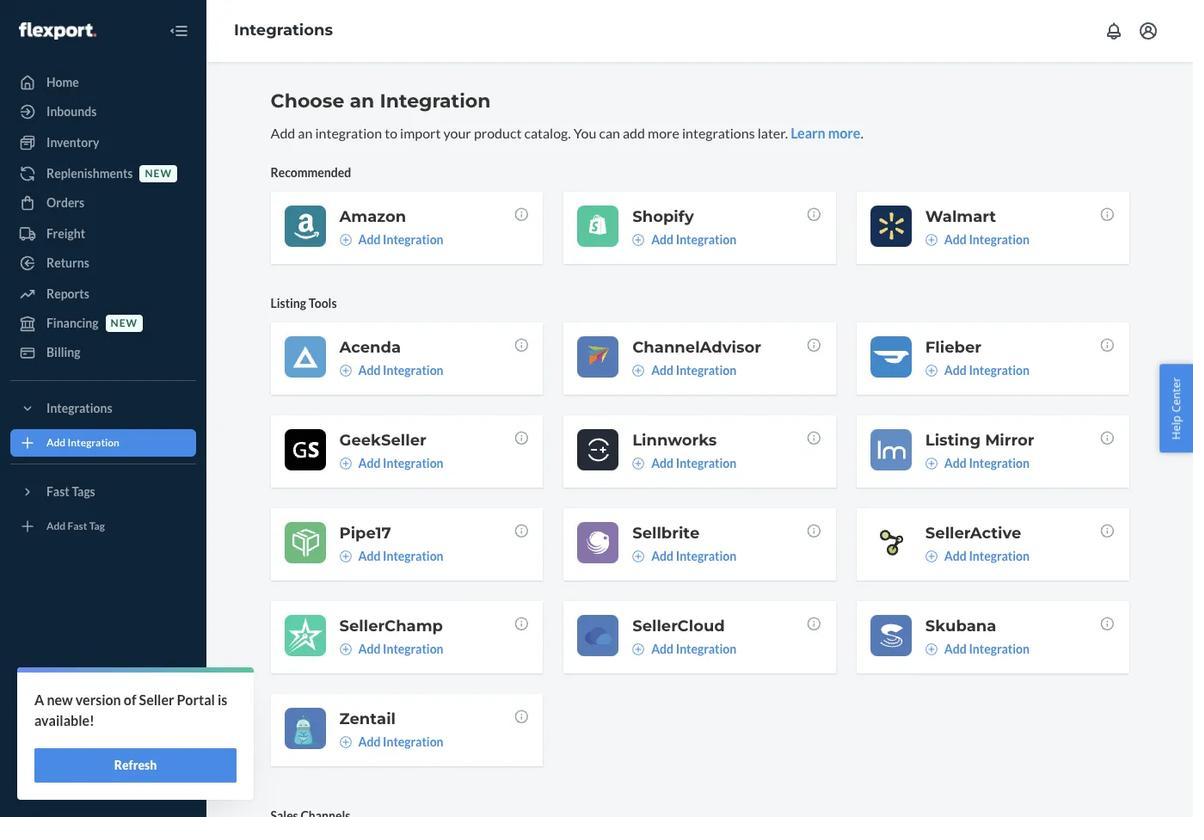 Task type: locate. For each thing, give the bounding box(es) containing it.
listing left tools
[[271, 296, 306, 310]]

integration
[[315, 125, 382, 141]]

add down sellbrite
[[651, 549, 674, 563]]

integration for selleractive
[[969, 549, 1030, 563]]

talk to support
[[46, 717, 128, 731]]

add integration for pipe17
[[358, 549, 444, 563]]

plus circle image for sellbrite
[[633, 551, 645, 563]]

add fast tag
[[46, 520, 105, 533]]

center
[[1169, 377, 1184, 413], [74, 746, 112, 761]]

integration down linnworks
[[676, 456, 737, 471]]

reports
[[46, 287, 89, 301]]

add integration down linnworks
[[651, 456, 737, 471]]

plus circle image down listing mirror
[[926, 458, 938, 470]]

plus circle image down geekseller
[[339, 458, 351, 470]]

add integration link down geekseller
[[339, 455, 444, 472]]

seller
[[139, 692, 174, 708]]

import
[[400, 125, 441, 141]]

integration down pipe17
[[383, 549, 444, 563]]

add integration link down pipe17
[[339, 548, 444, 565]]

add integration link for skubana
[[926, 641, 1030, 658]]

add integration down selleractive
[[945, 549, 1030, 563]]

1 vertical spatial help center
[[46, 746, 112, 761]]

plus circle image down acenda
[[339, 365, 351, 377]]

integrations down billing
[[46, 401, 112, 416]]

add integration down geekseller
[[358, 456, 444, 471]]

listing left mirror
[[926, 431, 981, 450]]

acenda
[[339, 338, 401, 357]]

add down sellercloud
[[651, 642, 674, 656]]

add for sellbrite
[[651, 549, 674, 563]]

0 horizontal spatial help center
[[46, 746, 112, 761]]

selleractive
[[926, 524, 1022, 543]]

add integration link down acenda
[[339, 362, 444, 379]]

new
[[145, 167, 172, 180], [111, 317, 138, 330], [47, 692, 73, 708]]

integration for zentail
[[383, 735, 444, 749]]

integration down walmart
[[969, 232, 1030, 247]]

can
[[599, 125, 620, 141]]

add down acenda
[[358, 363, 381, 378]]

1 horizontal spatial to
[[385, 125, 398, 141]]

add down listing mirror
[[945, 456, 967, 471]]

add integration for sellercloud
[[651, 642, 737, 656]]

integration down zentail
[[383, 735, 444, 749]]

1 vertical spatial integrations
[[46, 401, 112, 416]]

geekseller
[[339, 431, 427, 450]]

add integration for selleractive
[[945, 549, 1030, 563]]

integration for sellerchamp
[[383, 642, 444, 656]]

add for pipe17
[[358, 549, 381, 563]]

0 horizontal spatial to
[[71, 717, 82, 731]]

0 horizontal spatial center
[[74, 746, 112, 761]]

add down channeladvisor
[[651, 363, 674, 378]]

integration
[[380, 89, 491, 113], [383, 232, 444, 247], [676, 232, 737, 247], [969, 232, 1030, 247], [383, 363, 444, 378], [676, 363, 737, 378], [969, 363, 1030, 378], [68, 437, 120, 450], [383, 456, 444, 471], [676, 456, 737, 471], [969, 456, 1030, 471], [383, 549, 444, 563], [676, 549, 737, 563], [969, 549, 1030, 563], [383, 642, 444, 656], [676, 642, 737, 656], [969, 642, 1030, 656], [383, 735, 444, 749]]

add down skubana
[[945, 642, 967, 656]]

1 horizontal spatial more
[[828, 125, 861, 141]]

add down fast tags
[[46, 520, 66, 533]]

add down walmart
[[945, 232, 967, 247]]

add integration link down channeladvisor
[[633, 362, 737, 379]]

help center
[[1169, 377, 1184, 440], [46, 746, 112, 761]]

plus circle image down shopify
[[633, 234, 645, 246]]

add integration link for flieber
[[926, 362, 1030, 379]]

2 vertical spatial new
[[47, 692, 73, 708]]

plus circle image down flieber
[[926, 365, 938, 377]]

0 vertical spatial fast
[[46, 484, 69, 499]]

integration for acenda
[[383, 363, 444, 378]]

fast left tags
[[46, 484, 69, 499]]

add integration down walmart
[[945, 232, 1030, 247]]

plus circle image down zentail
[[339, 736, 351, 748]]

add integration link down zentail
[[339, 734, 444, 751]]

plus circle image down 'sellerchamp'
[[339, 643, 351, 656]]

fast left tag
[[68, 520, 87, 533]]

1 vertical spatial fast
[[68, 520, 87, 533]]

1 more from the left
[[648, 125, 680, 141]]

integration down channeladvisor
[[676, 363, 737, 378]]

fast tags
[[46, 484, 95, 499]]

integration for pipe17
[[383, 549, 444, 563]]

new right a
[[47, 692, 73, 708]]

close navigation image
[[169, 21, 189, 41]]

0 vertical spatial to
[[385, 125, 398, 141]]

integration for sellbrite
[[676, 549, 737, 563]]

add integration down channeladvisor
[[651, 363, 737, 378]]

pipe17
[[339, 524, 391, 543]]

to
[[385, 125, 398, 141], [71, 717, 82, 731]]

support
[[85, 717, 128, 731]]

to right talk
[[71, 717, 82, 731]]

sellercloud
[[633, 617, 725, 636]]

add integration link down sellbrite
[[633, 548, 737, 565]]

1 horizontal spatial listing
[[926, 431, 981, 450]]

add
[[623, 125, 645, 141]]

add integration down shopify
[[651, 232, 737, 247]]

integration down geekseller
[[383, 456, 444, 471]]

returns link
[[10, 250, 196, 277]]

integration for geekseller
[[383, 456, 444, 471]]

an
[[350, 89, 375, 113], [298, 125, 313, 141]]

add integration down sellercloud
[[651, 642, 737, 656]]

plus circle image down channeladvisor
[[633, 365, 645, 377]]

integration down skubana
[[969, 642, 1030, 656]]

add integration down flieber
[[945, 363, 1030, 378]]

add integration link for sellercloud
[[633, 641, 737, 658]]

plus circle image down amazon at the left top
[[339, 234, 351, 246]]

plus circle image for skubana
[[926, 643, 938, 656]]

an for add
[[298, 125, 313, 141]]

0 horizontal spatial an
[[298, 125, 313, 141]]

add for sellercloud
[[651, 642, 674, 656]]

a new version of seller portal is available!
[[34, 692, 227, 729]]

add integration down 'sellerchamp'
[[358, 642, 444, 656]]

add down zentail
[[358, 735, 381, 749]]

plus circle image for channeladvisor
[[633, 365, 645, 377]]

add down 'sellerchamp'
[[358, 642, 381, 656]]

returns
[[46, 256, 89, 270]]

0 horizontal spatial more
[[648, 125, 680, 141]]

add integration link down shopify
[[633, 231, 737, 249]]

add integration down listing mirror
[[945, 456, 1030, 471]]

new up "orders" link
[[145, 167, 172, 180]]

plus circle image down sellercloud
[[633, 643, 645, 656]]

add integration down zentail
[[358, 735, 444, 749]]

add integration link down flieber
[[926, 362, 1030, 379]]

integration down the integrations dropdown button
[[68, 437, 120, 450]]

add integration link down amazon at the left top
[[339, 231, 444, 249]]

add for flieber
[[945, 363, 967, 378]]

integration down sellbrite
[[676, 549, 737, 563]]

add integration link down listing mirror
[[926, 455, 1030, 472]]

feedback
[[73, 775, 125, 790]]

to left import
[[385, 125, 398, 141]]

integration down sellercloud
[[676, 642, 737, 656]]

1 horizontal spatial integrations
[[234, 21, 333, 40]]

add down linnworks
[[651, 456, 674, 471]]

0 horizontal spatial integrations
[[46, 401, 112, 416]]

learn
[[791, 125, 826, 141]]

add down pipe17
[[358, 549, 381, 563]]

add down shopify
[[651, 232, 674, 247]]

add integration for geekseller
[[358, 456, 444, 471]]

listing
[[271, 296, 306, 310], [926, 431, 981, 450]]

add for amazon
[[358, 232, 381, 247]]

plus circle image for zentail
[[339, 736, 351, 748]]

inventory link
[[10, 129, 196, 157]]

2 horizontal spatial new
[[145, 167, 172, 180]]

1 horizontal spatial help center
[[1169, 377, 1184, 440]]

more right add
[[648, 125, 680, 141]]

add integration link down sellercloud
[[633, 641, 737, 658]]

plus circle image
[[339, 234, 351, 246], [339, 365, 351, 377], [926, 365, 938, 377], [633, 458, 645, 470], [926, 458, 938, 470], [339, 551, 351, 563], [926, 551, 938, 563], [633, 643, 645, 656], [926, 643, 938, 656]]

1 horizontal spatial help
[[1169, 416, 1184, 440]]

plus circle image for shopify
[[633, 234, 645, 246]]

add integration link for acenda
[[339, 362, 444, 379]]

sellbrite
[[633, 524, 700, 543]]

1 horizontal spatial center
[[1169, 377, 1184, 413]]

new inside a new version of seller portal is available!
[[47, 692, 73, 708]]

add integration link for sellbrite
[[633, 548, 737, 565]]

1 horizontal spatial new
[[111, 317, 138, 330]]

integration down shopify
[[676, 232, 737, 247]]

help center link
[[10, 740, 196, 768]]

new down reports link
[[111, 317, 138, 330]]

help center button
[[1160, 365, 1193, 453]]

add integration link down skubana
[[926, 641, 1030, 658]]

integrations button
[[10, 395, 196, 422]]

1 horizontal spatial an
[[350, 89, 375, 113]]

version
[[76, 692, 121, 708]]

plus circle image down selleractive
[[926, 551, 938, 563]]

1 vertical spatial an
[[298, 125, 313, 141]]

plus circle image for selleractive
[[926, 551, 938, 563]]

plus circle image down sellbrite
[[633, 551, 645, 563]]

integration down mirror
[[969, 456, 1030, 471]]

add integration link
[[339, 231, 444, 249], [633, 231, 737, 249], [926, 231, 1030, 249], [339, 362, 444, 379], [633, 362, 737, 379], [926, 362, 1030, 379], [10, 429, 196, 457], [339, 455, 444, 472], [633, 455, 737, 472], [926, 455, 1030, 472], [339, 548, 444, 565], [633, 548, 737, 565], [926, 548, 1030, 565], [339, 641, 444, 658], [633, 641, 737, 658], [926, 641, 1030, 658], [339, 734, 444, 751]]

talk to support button
[[10, 711, 196, 738]]

0 horizontal spatial help
[[46, 746, 72, 761]]

integration down flieber
[[969, 363, 1030, 378]]

reports link
[[10, 280, 196, 308]]

1 vertical spatial help
[[46, 746, 72, 761]]

0 vertical spatial an
[[350, 89, 375, 113]]

add integration link for sellerchamp
[[339, 641, 444, 658]]

add integration down amazon at the left top
[[358, 232, 444, 247]]

plus circle image for walmart
[[926, 234, 938, 246]]

0 horizontal spatial listing
[[271, 296, 306, 310]]

integrations inside dropdown button
[[46, 401, 112, 416]]

1 vertical spatial to
[[71, 717, 82, 731]]

integration down 'sellerchamp'
[[383, 642, 444, 656]]

add for linnworks
[[651, 456, 674, 471]]

integration down selleractive
[[969, 549, 1030, 563]]

add integration link down selleractive
[[926, 548, 1030, 565]]

integrations
[[234, 21, 333, 40], [46, 401, 112, 416]]

add integration for sellerchamp
[[358, 642, 444, 656]]

add integration link down 'sellerchamp'
[[339, 641, 444, 658]]

add integration down acenda
[[358, 363, 444, 378]]

add for listing mirror
[[945, 456, 967, 471]]

1 vertical spatial new
[[111, 317, 138, 330]]

add down selleractive
[[945, 549, 967, 563]]

financing
[[46, 316, 99, 330]]

fast inside 'fast tags' dropdown button
[[46, 484, 69, 499]]

add integration link down linnworks
[[633, 455, 737, 472]]

open notifications image
[[1104, 21, 1125, 41]]

0 vertical spatial center
[[1169, 377, 1184, 413]]

integration down acenda
[[383, 363, 444, 378]]

integration for listing mirror
[[969, 456, 1030, 471]]

0 vertical spatial listing
[[271, 296, 306, 310]]

add
[[271, 125, 295, 141], [358, 232, 381, 247], [651, 232, 674, 247], [945, 232, 967, 247], [358, 363, 381, 378], [651, 363, 674, 378], [945, 363, 967, 378], [46, 437, 66, 450], [358, 456, 381, 471], [651, 456, 674, 471], [945, 456, 967, 471], [46, 520, 66, 533], [358, 549, 381, 563], [651, 549, 674, 563], [945, 549, 967, 563], [358, 642, 381, 656], [651, 642, 674, 656], [945, 642, 967, 656], [358, 735, 381, 749]]

add down geekseller
[[358, 456, 381, 471]]

0 vertical spatial help center
[[1169, 377, 1184, 440]]

add integration link for pipe17
[[339, 548, 444, 565]]

integrations up choose
[[234, 21, 333, 40]]

0 horizontal spatial new
[[47, 692, 73, 708]]

plus circle image for pipe17
[[339, 551, 351, 563]]

plus circle image down pipe17
[[339, 551, 351, 563]]

plus circle image
[[633, 234, 645, 246], [926, 234, 938, 246], [633, 365, 645, 377], [339, 458, 351, 470], [633, 551, 645, 563], [339, 643, 351, 656], [339, 736, 351, 748]]

more right the learn
[[828, 125, 861, 141]]

add integration for linnworks
[[651, 456, 737, 471]]

tools
[[309, 296, 337, 310]]

1 vertical spatial center
[[74, 746, 112, 761]]

give
[[46, 775, 71, 790]]

center inside help center button
[[1169, 377, 1184, 413]]

home link
[[10, 69, 196, 96]]

plus circle image down skubana
[[926, 643, 938, 656]]

channeladvisor
[[633, 338, 762, 357]]

more
[[648, 125, 680, 141], [828, 125, 861, 141]]

integration down amazon at the left top
[[383, 232, 444, 247]]

inbounds link
[[10, 98, 196, 126]]

add integration
[[358, 232, 444, 247], [651, 232, 737, 247], [945, 232, 1030, 247], [358, 363, 444, 378], [651, 363, 737, 378], [945, 363, 1030, 378], [46, 437, 120, 450], [358, 456, 444, 471], [651, 456, 737, 471], [945, 456, 1030, 471], [358, 549, 444, 563], [651, 549, 737, 563], [945, 549, 1030, 563], [358, 642, 444, 656], [651, 642, 737, 656], [945, 642, 1030, 656], [358, 735, 444, 749]]

flexport logo image
[[19, 22, 96, 39]]

plus circle image down walmart
[[926, 234, 938, 246]]

0 vertical spatial help
[[1169, 416, 1184, 440]]

later.
[[758, 125, 788, 141]]

add integration link down walmart
[[926, 231, 1030, 249]]

add integration down pipe17
[[358, 549, 444, 563]]

1 vertical spatial listing
[[926, 431, 981, 450]]

plus circle image down linnworks
[[633, 458, 645, 470]]

add integration link for geekseller
[[339, 455, 444, 472]]

0 vertical spatial new
[[145, 167, 172, 180]]

fast
[[46, 484, 69, 499], [68, 520, 87, 533]]

available!
[[34, 712, 94, 729]]

an down choose
[[298, 125, 313, 141]]

help
[[1169, 416, 1184, 440], [46, 746, 72, 761]]

settings link
[[10, 681, 196, 709]]

add integration down sellbrite
[[651, 549, 737, 563]]

add integration link for listing mirror
[[926, 455, 1030, 472]]

an up integration
[[350, 89, 375, 113]]

fast tags button
[[10, 478, 196, 506]]

add down flieber
[[945, 363, 967, 378]]



Task type: describe. For each thing, give the bounding box(es) containing it.
tags
[[72, 484, 95, 499]]

skubana
[[926, 617, 997, 636]]

add integration for walmart
[[945, 232, 1030, 247]]

add fast tag link
[[10, 513, 196, 540]]

zentail
[[339, 710, 396, 729]]

flieber
[[926, 338, 982, 357]]

orders
[[46, 195, 85, 210]]

add up fast tags
[[46, 437, 66, 450]]

orders link
[[10, 189, 196, 217]]

add integration link for shopify
[[633, 231, 737, 249]]

integration for walmart
[[969, 232, 1030, 247]]

recommended
[[271, 165, 351, 180]]

add integration for skubana
[[945, 642, 1030, 656]]

freight link
[[10, 220, 196, 248]]

shopify
[[633, 207, 694, 226]]

add integration for listing mirror
[[945, 456, 1030, 471]]

sellerchamp
[[339, 617, 443, 636]]

mirror
[[985, 431, 1035, 450]]

choose
[[271, 89, 344, 113]]

an for choose
[[350, 89, 375, 113]]

add integration for zentail
[[358, 735, 444, 749]]

plus circle image for sellerchamp
[[339, 643, 351, 656]]

refresh
[[114, 758, 157, 773]]

plus circle image for listing mirror
[[926, 458, 938, 470]]

integration for sellercloud
[[676, 642, 737, 656]]

is
[[218, 692, 227, 708]]

open account menu image
[[1138, 21, 1159, 41]]

add integration link down the integrations dropdown button
[[10, 429, 196, 457]]

add integration link for amazon
[[339, 231, 444, 249]]

settings
[[46, 687, 90, 702]]

listing for listing tools
[[271, 296, 306, 310]]

plus circle image for geekseller
[[339, 458, 351, 470]]

walmart
[[926, 207, 997, 226]]

integration for shopify
[[676, 232, 737, 247]]

integrations
[[682, 125, 755, 141]]

add integration for sellbrite
[[651, 549, 737, 563]]

product
[[474, 125, 522, 141]]

integration for flieber
[[969, 363, 1030, 378]]

you
[[574, 125, 597, 141]]

add integration for flieber
[[945, 363, 1030, 378]]

portal
[[177, 692, 215, 708]]

add integration link for channeladvisor
[[633, 362, 737, 379]]

add for geekseller
[[358, 456, 381, 471]]

amazon
[[339, 207, 406, 226]]

home
[[46, 75, 79, 89]]

add for skubana
[[945, 642, 967, 656]]

add integration link for zentail
[[339, 734, 444, 751]]

billing link
[[10, 339, 196, 367]]

fast inside add fast tag link
[[68, 520, 87, 533]]

.
[[861, 125, 864, 141]]

new for financing
[[111, 317, 138, 330]]

plus circle image for linnworks
[[633, 458, 645, 470]]

integration up import
[[380, 89, 491, 113]]

add for channeladvisor
[[651, 363, 674, 378]]

inbounds
[[46, 104, 97, 119]]

add for walmart
[[945, 232, 967, 247]]

billing
[[46, 345, 80, 360]]

add an integration to import your product catalog. you can add more integrations later. learn more .
[[271, 125, 864, 141]]

a
[[34, 692, 44, 708]]

listing mirror
[[926, 431, 1035, 450]]

your
[[444, 125, 471, 141]]

add for selleractive
[[945, 549, 967, 563]]

help inside button
[[1169, 416, 1184, 440]]

help center inside button
[[1169, 377, 1184, 440]]

add for sellerchamp
[[358, 642, 381, 656]]

tag
[[89, 520, 105, 533]]

add integration for channeladvisor
[[651, 363, 737, 378]]

add for acenda
[[358, 363, 381, 378]]

add integration link for selleractive
[[926, 548, 1030, 565]]

add for zentail
[[358, 735, 381, 749]]

plus circle image for amazon
[[339, 234, 351, 246]]

new for replenishments
[[145, 167, 172, 180]]

learn more button
[[791, 124, 861, 144]]

add integration down the integrations dropdown button
[[46, 437, 120, 450]]

integration for amazon
[[383, 232, 444, 247]]

talk
[[46, 717, 68, 731]]

listing tools
[[271, 296, 337, 310]]

to inside talk to support button
[[71, 717, 82, 731]]

0 vertical spatial integrations
[[234, 21, 333, 40]]

of
[[124, 692, 136, 708]]

plus circle image for sellercloud
[[633, 643, 645, 656]]

integration for skubana
[[969, 642, 1030, 656]]

integrations link
[[234, 21, 333, 40]]

plus circle image for flieber
[[926, 365, 938, 377]]

integration for linnworks
[[676, 456, 737, 471]]

linnworks
[[633, 431, 717, 450]]

center inside the help center link
[[74, 746, 112, 761]]

listing for listing mirror
[[926, 431, 981, 450]]

add integration link for linnworks
[[633, 455, 737, 472]]

add integration for shopify
[[651, 232, 737, 247]]

choose an integration
[[271, 89, 491, 113]]

add down choose
[[271, 125, 295, 141]]

catalog.
[[524, 125, 571, 141]]

2 more from the left
[[828, 125, 861, 141]]

add integration for amazon
[[358, 232, 444, 247]]

replenishments
[[46, 166, 133, 181]]

integration for channeladvisor
[[676, 363, 737, 378]]

give feedback
[[46, 775, 125, 790]]

plus circle image for acenda
[[339, 365, 351, 377]]

add integration link for walmart
[[926, 231, 1030, 249]]

add for shopify
[[651, 232, 674, 247]]

add integration for acenda
[[358, 363, 444, 378]]

freight
[[46, 226, 85, 241]]

give feedback button
[[10, 769, 196, 797]]

inventory
[[46, 135, 99, 150]]

refresh button
[[34, 749, 237, 783]]



Task type: vqa. For each thing, say whether or not it's contained in the screenshot.
tab
no



